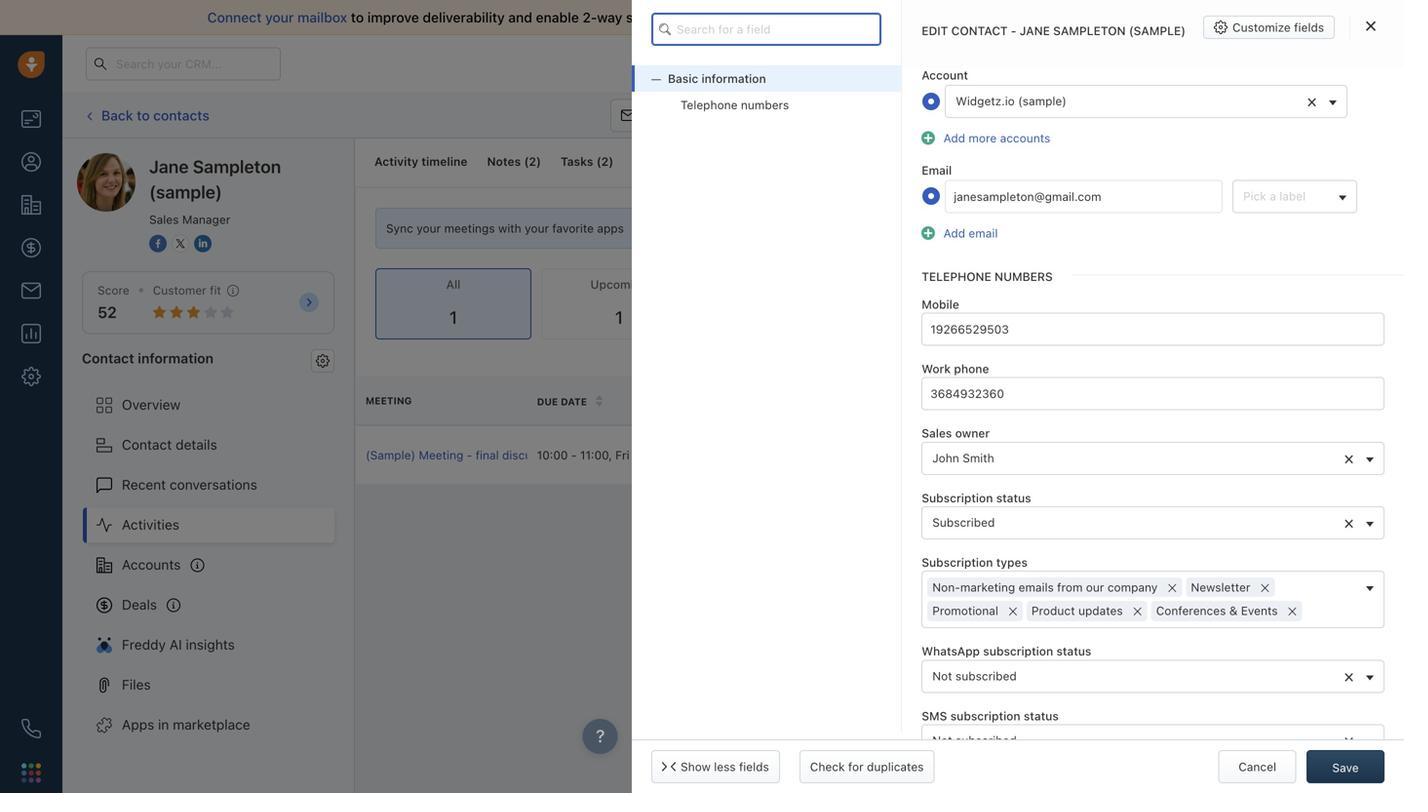 Task type: describe. For each thing, give the bounding box(es) containing it.
conferences & events
[[1157, 604, 1278, 618]]

your left mailbox
[[265, 9, 294, 25]]

pick a label button
[[1233, 180, 1358, 213]]

custom
[[912, 155, 955, 168]]

pick
[[1244, 189, 1267, 203]]

widgetz.io (sample)
[[956, 94, 1067, 108]]

not subscribed for whatsapp
[[933, 669, 1017, 683]]

insights
[[186, 637, 235, 653]]

close image
[[1367, 20, 1376, 32]]

freshworks switcher image
[[21, 763, 41, 783]]

create custom sales activity
[[870, 155, 1033, 168]]

back to contacts link
[[82, 100, 210, 131]]

add for add deal
[[1249, 109, 1271, 122]]

sales manager
[[149, 213, 230, 226]]

work phone
[[922, 362, 990, 376]]

don't
[[1024, 9, 1057, 25]]

freddy ai insights
[[122, 637, 235, 653]]

what's new image
[[1265, 56, 1279, 70]]

activity
[[375, 155, 419, 168]]

10:00 - 11:00, fri 15 mar, 2024
[[537, 448, 705, 462]]

sales for sales owner
[[922, 427, 952, 440]]

× button for product updates
[[1128, 600, 1148, 622]]

&
[[1230, 604, 1238, 618]]

label
[[1280, 189, 1306, 203]]

tasks ( 2 )
[[561, 155, 614, 168]]

score 52
[[98, 283, 129, 322]]

all
[[859, 9, 873, 25]]

explore
[[1047, 57, 1089, 70]]

deal inside button
[[1274, 109, 1297, 122]]

mng settings image
[[316, 354, 330, 368]]

11:00,
[[580, 448, 612, 462]]

subscribed
[[933, 516, 995, 529]]

- for meeting
[[467, 448, 472, 462]]

0 horizontal spatial telephone
[[681, 98, 738, 112]]

0 vertical spatial jane
[[1020, 24, 1050, 38]]

updates
[[1079, 604, 1123, 618]]

(sample) meeting - final discussion about the deal
[[366, 448, 643, 462]]

basic information
[[668, 72, 766, 85]]

deliverability
[[423, 9, 505, 25]]

add deal button
[[1220, 99, 1307, 132]]

(sample) inside jane sampleton (sample)
[[149, 181, 222, 202]]

2 horizontal spatial to
[[1095, 9, 1108, 25]]

conversations
[[170, 477, 257, 493]]

add for add more accounts
[[944, 131, 966, 145]]

) for tasks ( 2 )
[[609, 155, 614, 168]]

deals
[[122, 597, 157, 613]]

emails
[[1019, 581, 1054, 594]]

notes
[[487, 155, 521, 168]]

0 horizontal spatial john
[[880, 448, 907, 462]]

accounts
[[1000, 131, 1051, 145]]

sales activities
[[1098, 109, 1181, 122]]

telephone numbers link
[[632, 92, 902, 118]]

0 horizontal spatial meeting
[[366, 395, 412, 406]]

email inside button
[[969, 226, 998, 240]]

2024
[[676, 448, 705, 462]]

customer
[[153, 283, 207, 297]]

0 horizontal spatial sales
[[909, 9, 942, 25]]

create custom sales activity link
[[849, 155, 1033, 168]]

files
[[122, 677, 151, 693]]

1 vertical spatial in
[[158, 717, 169, 733]]

customize
[[1233, 20, 1291, 34]]

types
[[997, 556, 1028, 569]]

basic information link
[[632, 65, 902, 92]]

1 horizontal spatial smith
[[963, 451, 995, 465]]

subscribed for sms
[[956, 733, 1017, 747]]

due date
[[537, 396, 587, 407]]

1 for upcoming
[[615, 307, 623, 328]]

2 for tasks ( 2 )
[[602, 155, 609, 168]]

2 for notes ( 2 )
[[529, 155, 536, 168]]

( for notes
[[524, 155, 529, 168]]

all
[[446, 278, 461, 291]]

(sample)
[[366, 448, 416, 462]]

0 vertical spatial fields
[[1295, 20, 1325, 34]]

promotional
[[933, 604, 999, 618]]

manager
[[182, 213, 230, 226]]

sync
[[386, 221, 413, 235]]

add email
[[944, 226, 998, 240]]

show
[[681, 760, 711, 774]]

check
[[810, 760, 845, 774]]

activities
[[1131, 109, 1181, 122]]

conversations.
[[714, 9, 809, 25]]

2 horizontal spatial (sample)
[[1129, 24, 1186, 38]]

search image
[[659, 21, 679, 38]]

Mobile text field
[[922, 313, 1385, 346]]

connect your mailbox to improve deliverability and enable 2-way sync of email conversations. import all your sales data so you don't have to start from scratch.
[[207, 9, 1231, 25]]

subscription types
[[922, 556, 1028, 569]]

meeting inside button
[[1004, 109, 1048, 122]]

contact for contact information
[[82, 350, 134, 366]]

save button
[[1307, 750, 1385, 783]]

10:00
[[537, 448, 568, 462]]

edit
[[922, 24, 949, 38]]

dialog containing ×
[[632, 0, 1405, 793]]

and
[[509, 9, 533, 25]]

office
[[929, 222, 962, 235]]

non-
[[933, 581, 961, 594]]

subscription for subscription status
[[922, 491, 993, 505]]

information for contact information
[[138, 350, 214, 366]]

jane inside jane sampleton (sample)
[[149, 156, 189, 177]]

john smith inside dialog
[[933, 451, 995, 465]]

our
[[1086, 581, 1105, 594]]

work
[[922, 362, 951, 376]]

add email button
[[922, 224, 1004, 242]]

connect
[[207, 9, 262, 25]]

owner
[[956, 427, 990, 440]]

not subscribed for sms
[[933, 733, 1017, 747]]

( for tasks
[[597, 155, 602, 168]]

have
[[1061, 9, 1091, 25]]

call link
[[690, 99, 749, 132]]

0 horizontal spatial numbers
[[741, 98, 789, 112]]

add for add email
[[944, 226, 966, 240]]

contact
[[952, 24, 1008, 38]]

subscribed for whatsapp
[[956, 669, 1017, 683]]

mailbox
[[298, 9, 347, 25]]

your right with
[[525, 221, 549, 235]]

1 horizontal spatial from
[[1145, 9, 1175, 25]]

meetings
[[444, 221, 495, 235]]

check for duplicates button
[[800, 750, 935, 783]]

close image
[[1375, 13, 1385, 22]]

Start typing... email field
[[945, 180, 1223, 213]]

call button
[[690, 99, 749, 132]]

sales owner
[[922, 427, 990, 440]]

you
[[997, 9, 1020, 25]]

0 horizontal spatial to
[[137, 107, 150, 123]]

(sample) meeting - final discussion about the deal link
[[366, 447, 643, 463]]

the
[[599, 448, 617, 462]]



Task type: vqa. For each thing, say whether or not it's contained in the screenshot.
Meetings ( 1 )
no



Task type: locate. For each thing, give the bounding box(es) containing it.
1 horizontal spatial meeting
[[419, 448, 464, 462]]

cancel button
[[1219, 750, 1297, 783]]

0 vertical spatial sales
[[1098, 109, 1128, 122]]

× button down the emails
[[1004, 600, 1023, 622]]

1 vertical spatial subscribed
[[956, 733, 1017, 747]]

telephone up mobile
[[922, 270, 992, 283]]

1 horizontal spatial 2
[[602, 155, 609, 168]]

apps
[[597, 221, 624, 235]]

customize fields
[[1233, 20, 1325, 34]]

john
[[880, 448, 907, 462], [933, 451, 960, 465]]

365
[[965, 222, 988, 235]]

1 horizontal spatial deal
[[1274, 109, 1297, 122]]

plans
[[1092, 57, 1123, 70]]

0 vertical spatial subscribed
[[956, 669, 1017, 683]]

2 vertical spatial meeting
[[419, 448, 464, 462]]

0 vertical spatial email
[[677, 9, 711, 25]]

1
[[450, 307, 458, 328], [615, 307, 623, 328]]

send email image
[[1222, 58, 1236, 71]]

not subscribed down 'sms subscription status'
[[933, 733, 1017, 747]]

× button for conferences & events
[[1283, 600, 1303, 622]]

status for whatsapp subscription status
[[1057, 644, 1092, 658]]

information up call
[[702, 72, 766, 85]]

× button up conferences
[[1163, 576, 1183, 598]]

not down the 'sms'
[[933, 733, 953, 747]]

0 vertical spatial status
[[997, 491, 1032, 505]]

overview
[[122, 397, 181, 413]]

1 horizontal spatial )
[[609, 155, 614, 168]]

smith down "owner"
[[963, 451, 995, 465]]

to right back
[[137, 107, 150, 123]]

1 horizontal spatial telephone
[[922, 270, 992, 283]]

office 365 button
[[899, 217, 998, 240]]

not for whatsapp
[[933, 669, 953, 683]]

sms subscription status
[[922, 709, 1059, 723]]

1 vertical spatial information
[[138, 350, 214, 366]]

0 horizontal spatial information
[[138, 350, 214, 366]]

john inside dialog
[[933, 451, 960, 465]]

1 vertical spatial sales
[[149, 213, 179, 226]]

sampleton up manager
[[193, 156, 281, 177]]

phone element
[[12, 709, 51, 748]]

sales left "data" on the top of page
[[909, 9, 942, 25]]

0 vertical spatial deal
[[1274, 109, 1297, 122]]

1 vertical spatial telephone numbers
[[922, 270, 1053, 283]]

recent
[[122, 477, 166, 493]]

subscribed down whatsapp subscription status
[[956, 669, 1017, 683]]

recent conversations
[[122, 477, 257, 493]]

2 ) from the left
[[609, 155, 614, 168]]

sampleton inside jane sampleton (sample)
[[193, 156, 281, 177]]

from up "product updates"
[[1058, 581, 1083, 594]]

not subscribed down whatsapp
[[933, 669, 1017, 683]]

1 horizontal spatial email
[[969, 226, 998, 240]]

meeting left final
[[419, 448, 464, 462]]

customize fields button
[[1204, 16, 1335, 39]]

upcoming
[[591, 278, 648, 291]]

Search for a field text field
[[652, 13, 882, 46]]

1 horizontal spatial (
[[597, 155, 602, 168]]

2 horizontal spatial -
[[1011, 24, 1017, 38]]

contact details
[[122, 437, 217, 453]]

status for sms subscription status
[[1024, 709, 1059, 723]]

status up the types
[[997, 491, 1032, 505]]

15
[[633, 448, 646, 462]]

fields right customize
[[1295, 20, 1325, 34]]

1 horizontal spatial in
[[959, 57, 968, 70]]

0 vertical spatial add
[[1249, 109, 1271, 122]]

data
[[946, 9, 974, 25]]

52 button
[[98, 303, 117, 322]]

from inside dialog
[[1058, 581, 1083, 594]]

fit
[[210, 283, 221, 297]]

1 horizontal spatial telephone numbers
[[922, 270, 1053, 283]]

jane down contacts
[[149, 156, 189, 177]]

0 horizontal spatial smith
[[910, 448, 942, 462]]

0 vertical spatial not subscribed
[[933, 669, 1017, 683]]

0 vertical spatial telephone numbers
[[681, 98, 789, 112]]

add
[[1249, 109, 1271, 122], [944, 131, 966, 145], [944, 226, 966, 240]]

× button for non-marketing emails from our company
[[1163, 576, 1183, 598]]

telephone numbers
[[681, 98, 789, 112], [922, 270, 1053, 283]]

0 horizontal spatial telephone numbers
[[681, 98, 789, 112]]

0 horizontal spatial (sample)
[[149, 181, 222, 202]]

not down whatsapp
[[933, 669, 953, 683]]

0 vertical spatial from
[[1145, 9, 1175, 25]]

1 vertical spatial sales
[[958, 155, 988, 168]]

add inside add deal button
[[1249, 109, 1271, 122]]

2 subscribed from the top
[[956, 733, 1017, 747]]

details
[[176, 437, 217, 453]]

freddy
[[122, 637, 166, 653]]

1 vertical spatial email
[[969, 226, 998, 240]]

subscribed down 'sms subscription status'
[[956, 733, 1017, 747]]

in right apps
[[158, 717, 169, 733]]

2 horizontal spatial sales
[[1098, 109, 1128, 122]]

explore plans link
[[1036, 52, 1133, 75]]

add inside add more accounts button
[[944, 131, 966, 145]]

× button down company
[[1128, 600, 1148, 622]]

1 subscribed from the top
[[956, 669, 1017, 683]]

× button up events in the right of the page
[[1256, 576, 1275, 598]]

contact information
[[82, 350, 214, 366]]

sales left activities on the right of page
[[1098, 109, 1128, 122]]

information up overview
[[138, 350, 214, 366]]

0 vertical spatial sales
[[909, 9, 942, 25]]

contact down the 52
[[82, 350, 134, 366]]

conferences
[[1157, 604, 1227, 618]]

1 vertical spatial add
[[944, 131, 966, 145]]

1 horizontal spatial sales
[[958, 155, 988, 168]]

sampleton up explore plans link
[[1054, 24, 1126, 38]]

telephone down "basic information" dropdown button
[[681, 98, 738, 112]]

( right tasks
[[597, 155, 602, 168]]

add inside add email button
[[944, 226, 966, 240]]

about
[[564, 448, 596, 462]]

1 vertical spatial from
[[1058, 581, 1083, 594]]

activities
[[122, 517, 179, 533]]

widgetz.io
[[956, 94, 1015, 108]]

john down owner
[[880, 448, 907, 462]]

sales for sales activities
[[1098, 109, 1128, 122]]

telephone numbers down "basic information"
[[681, 98, 789, 112]]

× button
[[1163, 576, 1183, 598], [1256, 576, 1275, 598], [1004, 600, 1023, 622], [1128, 600, 1148, 622], [1283, 600, 1303, 622]]

0 vertical spatial not
[[933, 669, 953, 683]]

create
[[870, 155, 909, 168]]

1 horizontal spatial to
[[351, 9, 364, 25]]

sampleton inside dialog
[[1054, 24, 1126, 38]]

- for contact
[[1011, 24, 1017, 38]]

0 vertical spatial sampleton
[[1054, 24, 1126, 38]]

2 vertical spatial (sample)
[[149, 181, 222, 202]]

add more accounts
[[944, 131, 1051, 145]]

subscription for subscription types
[[922, 556, 993, 569]]

less
[[714, 760, 736, 774]]

1 vertical spatial (sample)
[[1019, 94, 1067, 108]]

0 vertical spatial in
[[959, 57, 968, 70]]

timeline
[[422, 155, 468, 168]]

)
[[536, 155, 541, 168], [609, 155, 614, 168]]

sync
[[626, 9, 656, 25]]

jane right you
[[1020, 24, 1050, 38]]

sales down more
[[958, 155, 988, 168]]

import all your sales data link
[[812, 9, 978, 25]]

phone image
[[21, 719, 41, 738]]

numbers down basic information link
[[741, 98, 789, 112]]

) right tasks
[[609, 155, 614, 168]]

1 vertical spatial fields
[[739, 760, 769, 774]]

sales left manager
[[149, 213, 179, 226]]

mar,
[[649, 448, 673, 462]]

john down sales owner
[[933, 451, 960, 465]]

smith down sales owner
[[910, 448, 942, 462]]

information
[[702, 72, 766, 85], [138, 350, 214, 366]]

2 vertical spatial status
[[1024, 709, 1059, 723]]

1 vertical spatial subscription
[[951, 709, 1021, 723]]

1 horizontal spatial fields
[[1295, 20, 1325, 34]]

Work phone text field
[[922, 377, 1385, 410]]

add more accounts link
[[939, 131, 1051, 145]]

email
[[677, 9, 711, 25], [969, 226, 998, 240]]

subscription up non-
[[922, 556, 993, 569]]

1 down all
[[450, 307, 458, 328]]

your right the all
[[877, 9, 905, 25]]

check for duplicates
[[810, 760, 924, 774]]

× button for promotional
[[1004, 600, 1023, 622]]

edit contact - jane sampleton (sample)
[[922, 24, 1186, 38]]

date
[[561, 396, 587, 407]]

1 horizontal spatial information
[[702, 72, 766, 85]]

1 vertical spatial numbers
[[995, 270, 1053, 283]]

whatsapp
[[922, 644, 980, 658]]

1 horizontal spatial -
[[571, 448, 577, 462]]

trial
[[909, 57, 928, 70]]

sales inside dialog
[[922, 427, 952, 440]]

meeting
[[1004, 109, 1048, 122], [366, 395, 412, 406], [419, 448, 464, 462]]

1 ( from the left
[[524, 155, 529, 168]]

in left 21
[[959, 57, 968, 70]]

deal down what's new icon
[[1274, 109, 1297, 122]]

subscription for sms
[[951, 709, 1021, 723]]

× button right events in the right of the page
[[1283, 600, 1303, 622]]

sales left "owner"
[[922, 427, 952, 440]]

) right notes
[[536, 155, 541, 168]]

) for notes ( 2 )
[[536, 155, 541, 168]]

newsletter
[[1191, 581, 1251, 594]]

1 vertical spatial sampleton
[[193, 156, 281, 177]]

1 not subscribed from the top
[[933, 669, 1017, 683]]

information for basic information
[[702, 72, 766, 85]]

from right start
[[1145, 9, 1175, 25]]

1 2 from the left
[[529, 155, 536, 168]]

0 horizontal spatial 2
[[529, 155, 536, 168]]

0 horizontal spatial jane
[[149, 156, 189, 177]]

1 vertical spatial contact
[[122, 437, 172, 453]]

duplicates
[[867, 760, 924, 774]]

for
[[849, 760, 864, 774]]

1 not from the top
[[933, 669, 953, 683]]

your right sync
[[417, 221, 441, 235]]

1 vertical spatial status
[[1057, 644, 1092, 658]]

subscription for whatsapp
[[984, 644, 1054, 658]]

1 1 from the left
[[450, 307, 458, 328]]

0 horizontal spatial sampleton
[[193, 156, 281, 177]]

2 not subscribed from the top
[[933, 733, 1017, 747]]

1 horizontal spatial jane
[[1020, 24, 1050, 38]]

status down "product updates"
[[1057, 644, 1092, 658]]

subscription down product at bottom
[[984, 644, 1054, 658]]

0 vertical spatial (sample)
[[1129, 24, 1186, 38]]

show less fields button
[[652, 750, 780, 783]]

1 horizontal spatial sales
[[922, 427, 952, 440]]

fields
[[1295, 20, 1325, 34], [739, 760, 769, 774]]

0 vertical spatial information
[[702, 72, 766, 85]]

contact for contact details
[[122, 437, 172, 453]]

1 vertical spatial meeting
[[366, 395, 412, 406]]

customer fit
[[153, 283, 221, 297]]

1 horizontal spatial numbers
[[995, 270, 1053, 283]]

sales for sales manager
[[149, 213, 179, 226]]

2 vertical spatial sales
[[922, 427, 952, 440]]

0 horizontal spatial deal
[[620, 448, 643, 462]]

final
[[476, 448, 499, 462]]

0 horizontal spatial email
[[677, 9, 711, 25]]

numbers down the "add email" at the right
[[995, 270, 1053, 283]]

fields right the less in the right of the page
[[739, 760, 769, 774]]

0 horizontal spatial from
[[1058, 581, 1083, 594]]

accounts
[[122, 557, 181, 573]]

meeting up (sample)
[[366, 395, 412, 406]]

sampleton
[[1054, 24, 1126, 38], [193, 156, 281, 177]]

not for sms
[[933, 733, 953, 747]]

0 vertical spatial subscription
[[922, 491, 993, 505]]

0 vertical spatial telephone
[[681, 98, 738, 112]]

- left don't
[[1011, 24, 1017, 38]]

(
[[524, 155, 529, 168], [597, 155, 602, 168]]

1 vertical spatial telephone
[[922, 270, 992, 283]]

not subscribed
[[933, 669, 1017, 683], [933, 733, 1017, 747]]

None search field
[[652, 13, 882, 46]]

0 horizontal spatial fields
[[739, 760, 769, 774]]

× button for newsletter
[[1256, 576, 1275, 598]]

sms
[[922, 709, 948, 723]]

2 ( from the left
[[597, 155, 602, 168]]

( right notes
[[524, 155, 529, 168]]

0 vertical spatial contact
[[82, 350, 134, 366]]

0 horizontal spatial )
[[536, 155, 541, 168]]

1 horizontal spatial sampleton
[[1054, 24, 1126, 38]]

1 vertical spatial not
[[933, 733, 953, 747]]

2 right tasks
[[602, 155, 609, 168]]

jane sampleton (sample)
[[149, 156, 281, 202]]

2 right notes
[[529, 155, 536, 168]]

to right mailbox
[[351, 9, 364, 25]]

0 vertical spatial numbers
[[741, 98, 789, 112]]

information inside dialog
[[702, 72, 766, 85]]

mobile
[[922, 297, 960, 311]]

0 horizontal spatial in
[[158, 717, 169, 733]]

×
[[1307, 90, 1318, 111], [1344, 447, 1355, 468], [1344, 512, 1355, 533], [1168, 576, 1178, 597], [1260, 576, 1271, 597], [1008, 600, 1019, 621], [1133, 600, 1143, 621], [1288, 600, 1298, 621], [1344, 665, 1355, 686], [1344, 730, 1355, 751]]

Search your CRM... text field
[[86, 47, 281, 80]]

1 for all
[[450, 307, 458, 328]]

whatsapp subscription status
[[922, 644, 1092, 658]]

0 vertical spatial subscription
[[984, 644, 1054, 658]]

0 horizontal spatial (
[[524, 155, 529, 168]]

meeting down 'widgetz.io (sample)'
[[1004, 109, 1048, 122]]

1 horizontal spatial (sample)
[[1019, 94, 1067, 108]]

1 horizontal spatial john
[[933, 451, 960, 465]]

1 vertical spatial deal
[[620, 448, 643, 462]]

2 horizontal spatial meeting
[[1004, 109, 1048, 122]]

subscription up subscribed
[[922, 491, 993, 505]]

52
[[98, 303, 117, 322]]

- right 10:00
[[571, 448, 577, 462]]

your trial ends in 21 days
[[882, 57, 1010, 70]]

2 not from the top
[[933, 733, 953, 747]]

1 horizontal spatial 1
[[615, 307, 623, 328]]

dialog
[[632, 0, 1405, 793]]

activity timeline
[[375, 155, 468, 168]]

not
[[933, 669, 953, 683], [933, 733, 953, 747]]

add deal
[[1249, 109, 1297, 122]]

telephone
[[681, 98, 738, 112], [922, 270, 992, 283]]

2 2 from the left
[[602, 155, 609, 168]]

deal right "the"
[[620, 448, 643, 462]]

back to contacts
[[101, 107, 210, 123]]

fri
[[616, 448, 630, 462]]

1 subscription from the top
[[922, 491, 993, 505]]

0 vertical spatial meeting
[[1004, 109, 1048, 122]]

to left start
[[1095, 9, 1108, 25]]

enable
[[536, 9, 579, 25]]

2 subscription from the top
[[922, 556, 993, 569]]

- left final
[[467, 448, 472, 462]]

subscription right the 'sms'
[[951, 709, 1021, 723]]

contact up recent on the bottom left of the page
[[122, 437, 172, 453]]

1 down upcoming
[[615, 307, 623, 328]]

status down whatsapp subscription status
[[1024, 709, 1059, 723]]

2 1 from the left
[[615, 307, 623, 328]]

0 horizontal spatial -
[[467, 448, 472, 462]]

sales activities button
[[1069, 99, 1220, 132], [1069, 99, 1210, 132]]

call
[[719, 109, 740, 122]]

1 vertical spatial subscription
[[922, 556, 993, 569]]

apps
[[122, 717, 154, 733]]

0 horizontal spatial 1
[[450, 307, 458, 328]]

1 vertical spatial not subscribed
[[933, 733, 1017, 747]]

1 vertical spatial jane
[[149, 156, 189, 177]]

telephone numbers down the "add email" at the right
[[922, 270, 1053, 283]]

1 ) from the left
[[536, 155, 541, 168]]

days
[[986, 57, 1010, 70]]



